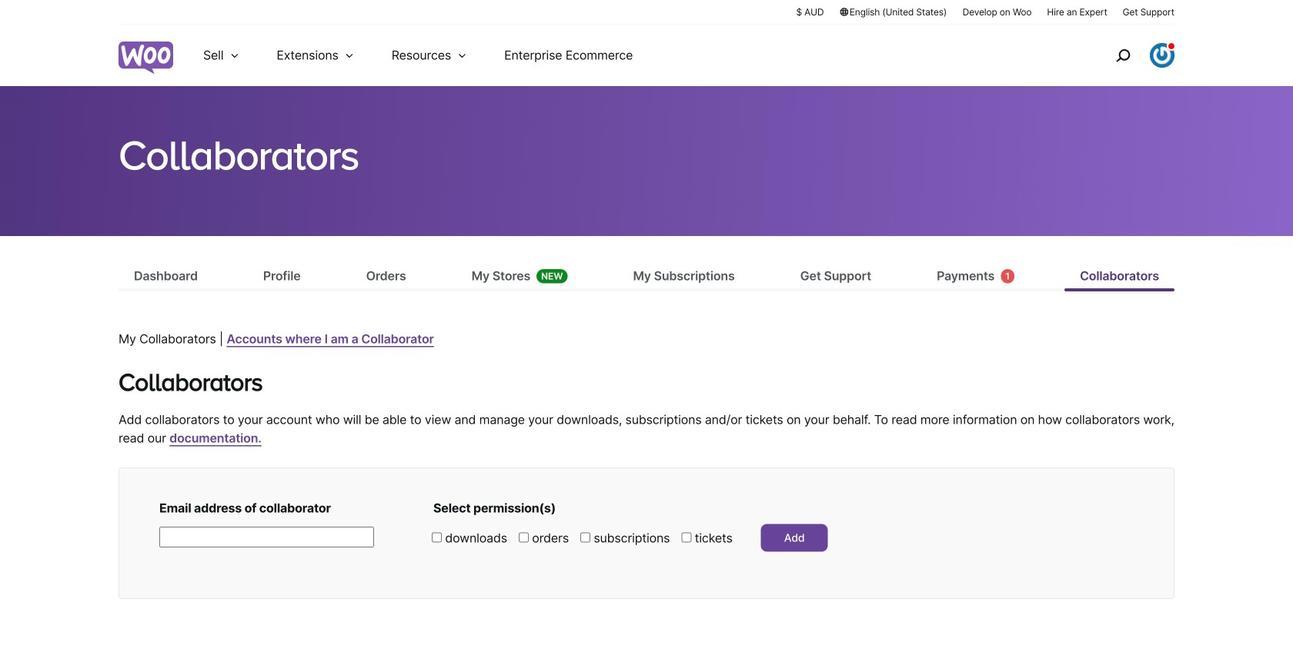 Task type: locate. For each thing, give the bounding box(es) containing it.
None checkbox
[[519, 533, 529, 543], [681, 533, 692, 543], [519, 533, 529, 543], [681, 533, 692, 543]]

None checkbox
[[432, 533, 442, 543], [580, 533, 590, 543], [432, 533, 442, 543], [580, 533, 590, 543]]

open account menu image
[[1150, 43, 1175, 68]]



Task type: vqa. For each thing, say whether or not it's contained in the screenshot.
Search image
yes



Task type: describe. For each thing, give the bounding box(es) containing it.
search image
[[1111, 43, 1135, 68]]

service navigation menu element
[[1083, 30, 1175, 80]]



